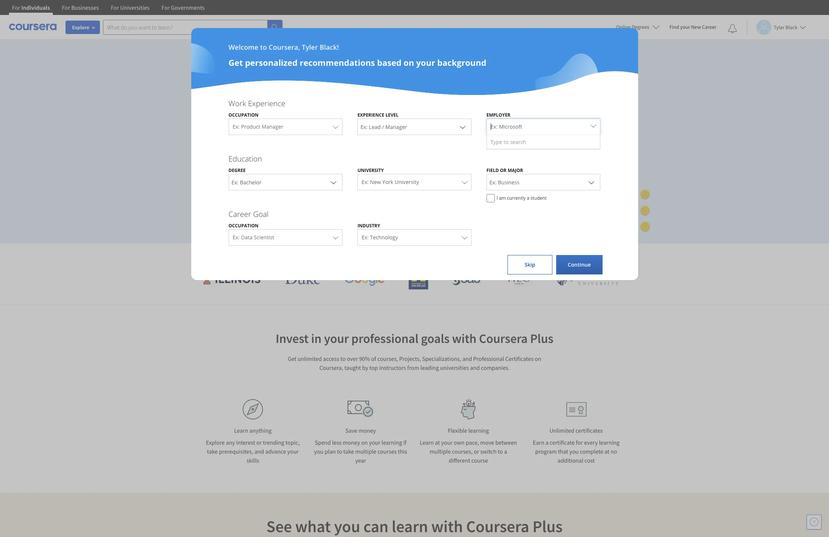 Task type: vqa. For each thing, say whether or not it's contained in the screenshot.


Task type: describe. For each thing, give the bounding box(es) containing it.
occupation for work
[[229, 112, 259, 118]]

plan
[[325, 448, 336, 456]]

product
[[241, 123, 260, 130]]

currently inside 'work experience' element
[[499, 140, 518, 146]]

certificates
[[576, 427, 603, 435]]

banner navigation
[[6, 0, 211, 21]]

0 vertical spatial money
[[359, 427, 376, 435]]

program
[[536, 448, 557, 456]]

projects,
[[399, 355, 421, 363]]

courses, inside learn at your own pace, move between multiple courses, or switch to a different course
[[452, 448, 473, 456]]

that
[[558, 448, 569, 456]]

projects,
[[198, 117, 230, 128]]

learn anything image
[[243, 400, 263, 420]]

unlimited certificates
[[550, 427, 603, 435]]

different
[[449, 457, 471, 465]]

see
[[267, 517, 292, 537]]

field or major
[[487, 167, 523, 174]]

get for get unlimited access to over 90% of courses, projects, specializations, and professional certificates on coursera, taught by top instructors from leading universities and companies.
[[288, 355, 297, 363]]

goals
[[421, 331, 450, 347]]

on inside spend less money on your learning if you plan to take multiple courses this year
[[362, 439, 368, 447]]

subscription
[[217, 130, 265, 141]]

find your new career
[[670, 24, 717, 30]]

i currently work here
[[497, 140, 541, 146]]

for for businesses
[[62, 4, 70, 11]]

am
[[499, 195, 506, 202]]

topic,
[[286, 439, 300, 447]]

flexible learning
[[448, 427, 489, 435]]

Employer text field
[[491, 120, 587, 135]]

course
[[472, 457, 488, 465]]

complete
[[580, 448, 604, 456]]

show notifications image
[[729, 24, 738, 33]]

ex: microsoft
[[491, 123, 523, 130]]

save
[[346, 427, 358, 435]]

type to search
[[491, 139, 527, 146]]

major
[[508, 167, 523, 174]]

0 vertical spatial plus
[[547, 249, 565, 262]]

i am currently a student
[[497, 195, 547, 202]]

unlimited access to 7,000+ world-class courses, hands-on projects, and job-ready certificate programs—all included in your subscription
[[198, 103, 427, 141]]

to inside learn at your own pace, move between multiple courses, or switch to a different course
[[498, 448, 503, 456]]

0 horizontal spatial university
[[358, 167, 384, 174]]

7,000+
[[274, 103, 300, 115]]

welcome to coursera, tyler black!
[[229, 43, 339, 52]]

take inside explore any interest or trending topic, take prerequisites, and advance your skills
[[207, 448, 218, 456]]

start
[[210, 184, 223, 191]]

individuals
[[21, 4, 50, 11]]

certificates
[[506, 355, 534, 363]]

you inside earn a certificate for every learning program that you complete at no additional cost
[[570, 448, 579, 456]]

for universities
[[111, 4, 150, 11]]

for for individuals
[[12, 4, 20, 11]]

find your new career link
[[666, 22, 721, 32]]

occupation for career
[[229, 223, 259, 229]]

new inside "education" element
[[370, 179, 381, 186]]

what
[[295, 517, 331, 537]]

coursera for invest in your professional goals with coursera plus
[[479, 331, 528, 347]]

with for goals
[[452, 331, 477, 347]]

your inside learn at your own pace, move between multiple courses, or switch to a different course
[[441, 439, 453, 447]]

multiple inside spend less money on your learning if you plan to take multiple courses this year
[[356, 448, 377, 456]]

interest
[[236, 439, 255, 447]]

and left professional
[[463, 355, 472, 363]]

every
[[584, 439, 598, 447]]

background
[[438, 57, 487, 68]]

less
[[332, 439, 342, 447]]

career goal
[[229, 209, 269, 219]]

onboardingmodal dialog
[[0, 0, 830, 538]]

certificate inside unlimited access to 7,000+ world-class courses, hands-on projects, and job-ready certificate programs—all included in your subscription
[[288, 117, 326, 128]]

0 horizontal spatial universities
[[370, 249, 418, 262]]

your inside spend less money on your learning if you plan to take multiple courses this year
[[369, 439, 381, 447]]

for individuals
[[12, 4, 50, 11]]

skip
[[525, 261, 536, 269]]

job-
[[249, 117, 264, 128]]

professional
[[474, 355, 504, 363]]

and inside explore any interest or trending topic, take prerequisites, and advance your skills
[[255, 448, 264, 456]]

access inside unlimited access to 7,000+ world-class courses, hands-on projects, and job-ready certificate programs—all included in your subscription
[[237, 103, 262, 115]]

0 vertical spatial coursera
[[507, 249, 545, 262]]

help center image
[[810, 518, 819, 527]]

any
[[226, 439, 235, 447]]

or inside learn at your own pace, move between multiple courses, or switch to a different course
[[474, 448, 479, 456]]

courses, inside unlimited access to 7,000+ world-class courses, hands-on projects, and job-ready certificate programs—all included in your subscription
[[347, 103, 379, 115]]

ex: for ex: data scientist
[[233, 234, 240, 241]]

university of illinois at urbana-champaign image
[[203, 274, 261, 286]]

scientist
[[254, 234, 274, 241]]

and down industry field
[[420, 249, 436, 262]]

7-
[[224, 184, 229, 191]]

chevron down image for degree
[[329, 178, 338, 187]]

for for universities
[[111, 4, 119, 11]]

level
[[386, 112, 399, 118]]

for for governments
[[162, 4, 170, 11]]

in inside unlimited access to 7,000+ world-class courses, hands-on projects, and job-ready certificate programs—all included in your subscription
[[420, 117, 427, 128]]

at inside earn a certificate for every learning program that you complete at no additional cost
[[605, 448, 610, 456]]

continue button
[[557, 255, 603, 275]]

johns hopkins university image
[[556, 273, 627, 287]]

money inside spend less money on your learning if you plan to take multiple courses this year
[[343, 439, 360, 447]]

i for education
[[497, 195, 498, 202]]

duke university image
[[285, 273, 320, 285]]

leading inside the get unlimited access to over 90% of courses, projects, specializations, and professional certificates on coursera, taught by top instructors from leading universities and companies.
[[421, 364, 439, 372]]

get unlimited access to over 90% of courses, projects, specializations, and professional certificates on coursera, taught by top instructors from leading universities and companies.
[[288, 355, 542, 372]]

welcome
[[229, 43, 259, 52]]

learn at your own pace, move between multiple courses, or switch to a different course
[[420, 439, 517, 465]]

universities
[[120, 4, 150, 11]]

spend
[[315, 439, 331, 447]]

here
[[531, 140, 541, 146]]

work
[[519, 140, 530, 146]]

plus for see what you can learn with coursera plus
[[533, 517, 563, 537]]

1 vertical spatial experience
[[358, 112, 385, 118]]

Employer field
[[487, 119, 601, 135]]

continue
[[568, 261, 591, 269]]

own
[[454, 439, 465, 447]]

ex: new york university
[[362, 179, 419, 186]]

trial
[[252, 184, 264, 191]]

for
[[576, 439, 583, 447]]

your inside explore any interest or trending topic, take prerequisites, and advance your skills
[[287, 448, 299, 456]]

programs—all
[[328, 117, 383, 128]]

earn a certificate for every learning program that you complete at no additional cost
[[533, 439, 620, 465]]

governments
[[171, 4, 205, 11]]

flexible
[[448, 427, 468, 435]]

hands-
[[381, 103, 408, 115]]

microsoft
[[499, 123, 523, 130]]

this
[[398, 448, 407, 456]]

/month,
[[207, 166, 228, 174]]

of
[[371, 355, 376, 363]]

flexible learning image
[[456, 400, 482, 420]]

a inside "education" element
[[527, 195, 530, 202]]

unlimited for unlimited certificates
[[550, 427, 575, 435]]



Task type: locate. For each thing, give the bounding box(es) containing it.
certificate up that
[[550, 439, 575, 447]]

3 for from the left
[[111, 4, 119, 11]]

to up ready
[[264, 103, 272, 115]]

take down explore
[[207, 448, 218, 456]]

anything
[[250, 427, 272, 435]]

university of michigan image
[[409, 269, 428, 290]]

ex: down the employer
[[491, 123, 498, 130]]

2 horizontal spatial or
[[500, 167, 507, 174]]

career left goal on the top left of page
[[229, 209, 251, 219]]

ex: for ex: product manager
[[233, 123, 240, 130]]

chevron down image for field or major
[[587, 178, 596, 187]]

your left "own"
[[441, 439, 453, 447]]

learning inside spend less money on your learning if you plan to take multiple courses this year
[[382, 439, 402, 447]]

no
[[611, 448, 618, 456]]

companies
[[438, 249, 484, 262]]

0 horizontal spatial career
[[229, 209, 251, 219]]

google image
[[344, 273, 385, 287]]

a left student
[[527, 195, 530, 202]]

hec paris image
[[505, 272, 531, 287]]

1 horizontal spatial career
[[702, 24, 717, 30]]

unlimited
[[298, 355, 322, 363]]

york
[[383, 179, 394, 186]]

unlimited inside unlimited access to 7,000+ world-class courses, hands-on projects, and job-ready certificate programs—all included in your subscription
[[198, 103, 235, 115]]

1 vertical spatial access
[[323, 355, 340, 363]]

0 horizontal spatial or
[[257, 439, 262, 447]]

0 horizontal spatial chevron down image
[[329, 178, 338, 187]]

on down save money
[[362, 439, 368, 447]]

1 horizontal spatial at
[[605, 448, 610, 456]]

sas image
[[453, 274, 481, 286]]

in up unlimited
[[311, 331, 322, 347]]

in right included
[[420, 117, 427, 128]]

experience left level
[[358, 112, 385, 118]]

you down spend
[[314, 448, 324, 456]]

0 vertical spatial get
[[229, 57, 243, 68]]

Industry field
[[358, 230, 471, 246]]

1 vertical spatial plus
[[531, 331, 554, 347]]

recommendations
[[300, 57, 375, 68]]

chevron down image inside 'work experience' element
[[458, 122, 467, 131]]

on right based
[[404, 57, 414, 68]]

University field
[[358, 174, 471, 191]]

1 vertical spatial in
[[311, 331, 322, 347]]

top
[[370, 364, 378, 372]]

1 horizontal spatial in
[[420, 117, 427, 128]]

new
[[692, 24, 701, 30], [370, 179, 381, 186]]

learning inside earn a certificate for every learning program that you complete at no additional cost
[[599, 439, 620, 447]]

None search field
[[103, 20, 283, 35]]

manager
[[262, 123, 284, 130]]

0 vertical spatial career
[[702, 24, 717, 30]]

for left universities
[[111, 4, 119, 11]]

0 horizontal spatial unlimited
[[198, 103, 235, 115]]

2 occupation from the top
[[229, 223, 259, 229]]

can
[[364, 517, 389, 537]]

save money
[[346, 427, 376, 435]]

additional
[[558, 457, 584, 465]]

or inside "education" element
[[500, 167, 507, 174]]

experience up ready
[[248, 99, 285, 109]]

trending
[[263, 439, 285, 447]]

unlimited up projects,
[[198, 103, 235, 115]]

experience level
[[358, 112, 399, 118]]

university up york
[[358, 167, 384, 174]]

1 vertical spatial i
[[497, 195, 498, 202]]

at left "own"
[[435, 439, 440, 447]]

based
[[377, 57, 402, 68]]

ex: left data
[[233, 234, 240, 241]]

switch
[[481, 448, 497, 456]]

1 vertical spatial university
[[395, 179, 419, 186]]

4 for from the left
[[162, 4, 170, 11]]

specializations,
[[422, 355, 462, 363]]

over
[[347, 355, 358, 363]]

work
[[229, 99, 246, 109]]

0 vertical spatial coursera,
[[269, 43, 300, 52]]

skills
[[247, 457, 259, 465]]

to inside unlimited access to 7,000+ world-class courses, hands-on projects, and job-ready certificate programs—all included in your subscription
[[264, 103, 272, 115]]

0 horizontal spatial learn
[[234, 427, 248, 435]]

industry
[[358, 223, 380, 229]]

see what you can learn with coursera plus
[[267, 517, 563, 537]]

0 vertical spatial currently
[[499, 140, 518, 146]]

cancel
[[229, 166, 246, 174]]

learn
[[234, 427, 248, 435], [420, 439, 434, 447]]

new inside 'link'
[[692, 24, 701, 30]]

learn anything
[[234, 427, 272, 435]]

ex: for ex: technology
[[362, 234, 369, 241]]

leading up google image
[[337, 249, 367, 262]]

1 take from the left
[[207, 448, 218, 456]]

0 vertical spatial unlimited
[[198, 103, 235, 115]]

0 horizontal spatial a
[[504, 448, 508, 456]]

to left over at the bottom of page
[[341, 355, 346, 363]]

1 vertical spatial money
[[343, 439, 360, 447]]

1 horizontal spatial a
[[527, 195, 530, 202]]

you up additional
[[570, 448, 579, 456]]

to down between
[[498, 448, 503, 456]]

multiple up "year"
[[356, 448, 377, 456]]

and inside unlimited access to 7,000+ world-class courses, hands-on projects, and job-ready certificate programs—all included in your subscription
[[233, 117, 247, 128]]

Occupation field
[[229, 119, 342, 135], [229, 230, 342, 246]]

i for work experience
[[497, 140, 498, 146]]

0 vertical spatial with
[[486, 249, 504, 262]]

at left no
[[605, 448, 610, 456]]

access left over at the bottom of page
[[323, 355, 340, 363]]

universities down technology
[[370, 249, 418, 262]]

learn for learn anything
[[234, 427, 248, 435]]

advance
[[265, 448, 286, 456]]

2 multiple from the left
[[430, 448, 451, 456]]

1 vertical spatial learn
[[420, 439, 434, 447]]

coursera image
[[9, 21, 57, 33]]

get left unlimited
[[288, 355, 297, 363]]

0 vertical spatial occupation
[[229, 112, 259, 118]]

businesses
[[71, 4, 99, 11]]

from
[[408, 364, 420, 372]]

for left governments
[[162, 4, 170, 11]]

1 multiple from the left
[[356, 448, 377, 456]]

courses, inside the get unlimited access to over 90% of courses, projects, specializations, and professional certificates on coursera, taught by top instructors from leading universities and companies.
[[378, 355, 398, 363]]

unlimited certificates image
[[567, 402, 587, 417]]

1 horizontal spatial certificate
[[550, 439, 575, 447]]

coursera, up personalized
[[269, 43, 300, 52]]

occupation inside career goal element
[[229, 223, 259, 229]]

1 vertical spatial career
[[229, 209, 251, 219]]

0 horizontal spatial you
[[314, 448, 324, 456]]

2 occupation field from the top
[[229, 230, 342, 246]]

occupation up data
[[229, 223, 259, 229]]

work experience
[[229, 99, 285, 109]]

for left the businesses
[[62, 4, 70, 11]]

get down welcome
[[229, 57, 243, 68]]

0 vertical spatial at
[[435, 439, 440, 447]]

1 vertical spatial occupation field
[[229, 230, 342, 246]]

2 vertical spatial a
[[504, 448, 508, 456]]

ex: down industry
[[362, 234, 369, 241]]

1 occupation from the top
[[229, 112, 259, 118]]

learn up interest
[[234, 427, 248, 435]]

0 horizontal spatial learning
[[382, 439, 402, 447]]

your inside unlimited access to 7,000+ world-class courses, hands-on projects, and job-ready certificate programs—all included in your subscription
[[198, 130, 215, 141]]

free
[[240, 184, 251, 191]]

learning for spend less money on your learning if you plan to take multiple courses this year
[[382, 439, 402, 447]]

or right "field"
[[500, 167, 507, 174]]

or inside explore any interest or trending topic, take prerequisites, and advance your skills
[[257, 439, 262, 447]]

to inside the get unlimited access to over 90% of courses, projects, specializations, and professional certificates on coursera, taught by top instructors from leading universities and companies.
[[341, 355, 346, 363]]

0 horizontal spatial in
[[311, 331, 322, 347]]

companies.
[[481, 364, 510, 372]]

0 vertical spatial a
[[527, 195, 530, 202]]

unlimited up that
[[550, 427, 575, 435]]

your down topic,
[[287, 448, 299, 456]]

start 7-day free trial button
[[198, 178, 276, 196]]

your up courses
[[369, 439, 381, 447]]

1 vertical spatial get
[[288, 355, 297, 363]]

0 vertical spatial university
[[358, 167, 384, 174]]

save money image
[[347, 401, 374, 419]]

occupation field down 7,000+
[[229, 119, 342, 135]]

on
[[404, 57, 414, 68], [407, 103, 418, 115], [535, 355, 542, 363], [362, 439, 368, 447]]

2 horizontal spatial you
[[570, 448, 579, 456]]

multiple up "different"
[[430, 448, 451, 456]]

0 vertical spatial i
[[497, 140, 498, 146]]

on up included
[[407, 103, 418, 115]]

0 vertical spatial universities
[[370, 249, 418, 262]]

2 horizontal spatial a
[[546, 439, 549, 447]]

1 horizontal spatial experience
[[358, 112, 385, 118]]

with right the goals
[[452, 331, 477, 347]]

you inside spend less money on your learning if you plan to take multiple courses this year
[[314, 448, 324, 456]]

technology
[[370, 234, 398, 241]]

to up personalized
[[260, 43, 267, 52]]

2 horizontal spatial chevron down image
[[587, 178, 596, 187]]

0 horizontal spatial new
[[370, 179, 381, 186]]

career
[[702, 24, 717, 30], [229, 209, 251, 219]]

for left the "individuals"
[[12, 4, 20, 11]]

to
[[260, 43, 267, 52], [264, 103, 272, 115], [504, 139, 509, 146], [341, 355, 346, 363], [337, 448, 342, 456], [498, 448, 503, 456]]

university
[[358, 167, 384, 174], [395, 179, 419, 186]]

access up the job-
[[237, 103, 262, 115]]

explore any interest or trending topic, take prerequisites, and advance your skills
[[206, 439, 300, 465]]

you left can
[[334, 517, 360, 537]]

learn right if
[[420, 439, 434, 447]]

1 horizontal spatial coursera,
[[320, 364, 344, 372]]

1 vertical spatial or
[[257, 439, 262, 447]]

take right plan
[[344, 448, 354, 456]]

learning up courses
[[382, 439, 402, 447]]

degree
[[229, 167, 246, 174]]

0 horizontal spatial access
[[237, 103, 262, 115]]

money right save
[[359, 427, 376, 435]]

new right find
[[692, 24, 701, 30]]

between
[[496, 439, 517, 447]]

1 horizontal spatial learning
[[469, 427, 489, 435]]

new left york
[[370, 179, 381, 186]]

earn
[[533, 439, 545, 447]]

1 vertical spatial with
[[452, 331, 477, 347]]

ex: for ex: new york university
[[362, 179, 369, 186]]

certificate down world-
[[288, 117, 326, 128]]

2 for from the left
[[62, 4, 70, 11]]

a down between
[[504, 448, 508, 456]]

coursera, inside onboardingmodal 'dialog'
[[269, 43, 300, 52]]

black!
[[320, 43, 339, 52]]

your right find
[[681, 24, 691, 30]]

education
[[229, 154, 262, 164]]

or down the "anything"
[[257, 439, 262, 447]]

0 vertical spatial or
[[500, 167, 507, 174]]

ex: left york
[[362, 179, 369, 186]]

and down professional
[[470, 364, 480, 372]]

leading
[[337, 249, 367, 262], [421, 364, 439, 372]]

0 horizontal spatial leading
[[337, 249, 367, 262]]

on inside the get unlimited access to over 90% of courses, projects, specializations, and professional certificates on coursera, taught by top instructors from leading universities and companies.
[[535, 355, 542, 363]]

1 vertical spatial courses,
[[378, 355, 398, 363]]

a inside earn a certificate for every learning program that you complete at no additional cost
[[546, 439, 549, 447]]

1 occupation field from the top
[[229, 119, 342, 135]]

2 vertical spatial coursera
[[466, 517, 530, 537]]

learning up pace, in the bottom right of the page
[[469, 427, 489, 435]]

learn for learn at your own pace, move between multiple courses, or switch to a different course
[[420, 439, 434, 447]]

1 vertical spatial occupation
[[229, 223, 259, 229]]

or up course
[[474, 448, 479, 456]]

occupation field inside 'work experience' element
[[229, 119, 342, 135]]

you
[[314, 448, 324, 456], [570, 448, 579, 456], [334, 517, 360, 537]]

0 horizontal spatial experience
[[248, 99, 285, 109]]

1 horizontal spatial or
[[474, 448, 479, 456]]

2 take from the left
[[344, 448, 354, 456]]

leading down 'specializations,'
[[421, 364, 439, 372]]

with right learn
[[432, 517, 463, 537]]

money down save
[[343, 439, 360, 447]]

i inside "education" element
[[497, 195, 498, 202]]

universities down 'specializations,'
[[440, 364, 469, 372]]

0 vertical spatial access
[[237, 103, 262, 115]]

0 horizontal spatial certificate
[[288, 117, 326, 128]]

coursera, left taught at bottom left
[[320, 364, 344, 372]]

your up over at the bottom of page
[[324, 331, 349, 347]]

i right i currently work here option
[[497, 140, 498, 146]]

i inside 'work experience' element
[[497, 140, 498, 146]]

currently right am
[[507, 195, 526, 202]]

your down projects,
[[198, 130, 215, 141]]

learning for earn a certificate for every learning program that you complete at no additional cost
[[599, 439, 620, 447]]

1 i from the top
[[497, 140, 498, 146]]

coursera for see what you can learn with coursera plus
[[466, 517, 530, 537]]

plus for invest in your professional goals with coursera plus
[[531, 331, 554, 347]]

ex: data scientist
[[233, 234, 274, 241]]

on inside 'dialog'
[[404, 57, 414, 68]]

spend less money on your learning if you plan to take multiple courses this year
[[314, 439, 407, 465]]

2 vertical spatial with
[[432, 517, 463, 537]]

learn inside learn at your own pace, move between multiple courses, or switch to a different course
[[420, 439, 434, 447]]

1 horizontal spatial chevron down image
[[458, 122, 467, 131]]

your inside 'link'
[[681, 24, 691, 30]]

class
[[327, 103, 345, 115]]

chevron down image
[[458, 122, 467, 131], [329, 178, 338, 187], [587, 178, 596, 187]]

unlimited for unlimited access to 7,000+ world-class courses, hands-on projects, and job-ready certificate programs—all included in your subscription
[[198, 103, 235, 115]]

occupation field inside career goal element
[[229, 230, 342, 246]]

coursera
[[507, 249, 545, 262], [479, 331, 528, 347], [466, 517, 530, 537]]

1 vertical spatial leading
[[421, 364, 439, 372]]

take inside spend less money on your learning if you plan to take multiple courses this year
[[344, 448, 354, 456]]

skip button
[[508, 255, 553, 275]]

0 vertical spatial learn
[[234, 427, 248, 435]]

2 vertical spatial or
[[474, 448, 479, 456]]

to right plan
[[337, 448, 342, 456]]

get
[[229, 57, 243, 68], [288, 355, 297, 363]]

find
[[670, 24, 680, 30]]

on inside unlimited access to 7,000+ world-class courses, hands-on projects, and job-ready certificate programs—all included in your subscription
[[407, 103, 418, 115]]

I currently work here checkbox
[[487, 139, 495, 147]]

field
[[487, 167, 499, 174]]

courses, up "different"
[[452, 448, 473, 456]]

for businesses
[[62, 4, 99, 11]]

1 vertical spatial currently
[[507, 195, 526, 202]]

on right certificates
[[535, 355, 542, 363]]

1 vertical spatial universities
[[440, 364, 469, 372]]

multiple inside learn at your own pace, move between multiple courses, or switch to a different course
[[430, 448, 451, 456]]

courses, up programs—all
[[347, 103, 379, 115]]

coursera plus image
[[198, 69, 312, 80]]

currently left work
[[499, 140, 518, 146]]

and up subscription
[[233, 117, 247, 128]]

type
[[491, 139, 503, 146]]

1 vertical spatial a
[[546, 439, 549, 447]]

1 horizontal spatial take
[[344, 448, 354, 456]]

0 horizontal spatial coursera,
[[269, 43, 300, 52]]

1 horizontal spatial you
[[334, 517, 360, 537]]

with for learn
[[432, 517, 463, 537]]

i
[[497, 140, 498, 146], [497, 195, 498, 202]]

currently inside "education" element
[[507, 195, 526, 202]]

certificate inside earn a certificate for every learning program that you complete at no additional cost
[[550, 439, 575, 447]]

0 horizontal spatial multiple
[[356, 448, 377, 456]]

occupation down work
[[229, 112, 259, 118]]

2 horizontal spatial learning
[[599, 439, 620, 447]]

to inside spend less money on your learning if you plan to take multiple courses this year
[[337, 448, 342, 456]]

goal
[[253, 209, 269, 219]]

and up the skills on the left of page
[[255, 448, 264, 456]]

1 horizontal spatial universities
[[440, 364, 469, 372]]

to right type at right
[[504, 139, 509, 146]]

1 horizontal spatial new
[[692, 24, 701, 30]]

university right york
[[395, 179, 419, 186]]

0 vertical spatial experience
[[248, 99, 285, 109]]

by
[[362, 364, 368, 372]]

in
[[420, 117, 427, 128], [311, 331, 322, 347]]

a inside learn at your own pace, move between multiple courses, or switch to a different course
[[504, 448, 508, 456]]

your left background
[[417, 57, 435, 68]]

learning up no
[[599, 439, 620, 447]]

1 vertical spatial certificate
[[550, 439, 575, 447]]

career goal element
[[221, 209, 608, 250]]

universities inside the get unlimited access to over 90% of courses, projects, specializations, and professional certificates on coursera, taught by top instructors from leading universities and companies.
[[440, 364, 469, 372]]

learn
[[392, 517, 428, 537]]

2 i from the top
[[497, 195, 498, 202]]

/month, cancel anytime
[[207, 166, 269, 174]]

I am currently a student checkbox
[[487, 194, 495, 203]]

ex: technology
[[362, 234, 398, 241]]

1 horizontal spatial leading
[[421, 364, 439, 372]]

coursera, inside the get unlimited access to over 90% of courses, projects, specializations, and professional certificates on coursera, taught by top instructors from leading universities and companies.
[[320, 364, 344, 372]]

for
[[12, 4, 20, 11], [62, 4, 70, 11], [111, 4, 119, 11], [162, 4, 170, 11]]

work experience element
[[221, 99, 608, 151]]

ready
[[264, 117, 286, 128]]

tyler
[[302, 43, 318, 52]]

1 horizontal spatial unlimited
[[550, 427, 575, 435]]

1 horizontal spatial university
[[395, 179, 419, 186]]

2 vertical spatial plus
[[533, 517, 563, 537]]

your inside onboardingmodal 'dialog'
[[417, 57, 435, 68]]

occupation inside 'work experience' element
[[229, 112, 259, 118]]

1 for from the left
[[12, 4, 20, 11]]

courses
[[378, 448, 397, 456]]

0 horizontal spatial at
[[435, 439, 440, 447]]

1 vertical spatial unlimited
[[550, 427, 575, 435]]

1 horizontal spatial learn
[[420, 439, 434, 447]]

occupation field down goal on the top left of page
[[229, 230, 342, 246]]

unlimited
[[198, 103, 235, 115], [550, 427, 575, 435]]

ex: inside "education" element
[[362, 179, 369, 186]]

1 vertical spatial coursera
[[479, 331, 528, 347]]

access inside the get unlimited access to over 90% of courses, projects, specializations, and professional certificates on coursera, taught by top instructors from leading universities and companies.
[[323, 355, 340, 363]]

2 vertical spatial courses,
[[452, 448, 473, 456]]

get inside the get unlimited access to over 90% of courses, projects, specializations, and professional certificates on coursera, taught by top instructors from leading universities and companies.
[[288, 355, 297, 363]]

pace,
[[466, 439, 479, 447]]

courses, up instructors
[[378, 355, 398, 363]]

0 vertical spatial leading
[[337, 249, 367, 262]]

career left show notifications icon
[[702, 24, 717, 30]]

your
[[681, 24, 691, 30], [417, 57, 435, 68], [198, 130, 215, 141], [324, 331, 349, 347], [369, 439, 381, 447], [441, 439, 453, 447], [287, 448, 299, 456]]

0 vertical spatial in
[[420, 117, 427, 128]]

0 vertical spatial courses,
[[347, 103, 379, 115]]

ex: left product
[[233, 123, 240, 130]]

1 horizontal spatial multiple
[[430, 448, 451, 456]]

0 vertical spatial occupation field
[[229, 119, 342, 135]]

1 vertical spatial new
[[370, 179, 381, 186]]

get for get personalized recommendations based on your background
[[229, 57, 243, 68]]

occupation field for career goal
[[229, 230, 342, 246]]

career inside 'link'
[[702, 24, 717, 30]]

education element
[[221, 154, 608, 206]]

0 vertical spatial new
[[692, 24, 701, 30]]

chevron down image for experience level
[[458, 122, 467, 131]]

1 vertical spatial at
[[605, 448, 610, 456]]

career inside onboardingmodal 'dialog'
[[229, 209, 251, 219]]

1 horizontal spatial get
[[288, 355, 297, 363]]

a right earn
[[546, 439, 549, 447]]

to inside 'work experience' element
[[504, 139, 509, 146]]

occupation field for work experience
[[229, 119, 342, 135]]

with right companies
[[486, 249, 504, 262]]

ex: for ex: microsoft
[[491, 123, 498, 130]]

start 7-day free trial
[[210, 184, 264, 191]]

i left am
[[497, 195, 498, 202]]

0 vertical spatial certificate
[[288, 117, 326, 128]]

0 horizontal spatial get
[[229, 57, 243, 68]]

get inside onboardingmodal 'dialog'
[[229, 57, 243, 68]]

at inside learn at your own pace, move between multiple courses, or switch to a different course
[[435, 439, 440, 447]]



